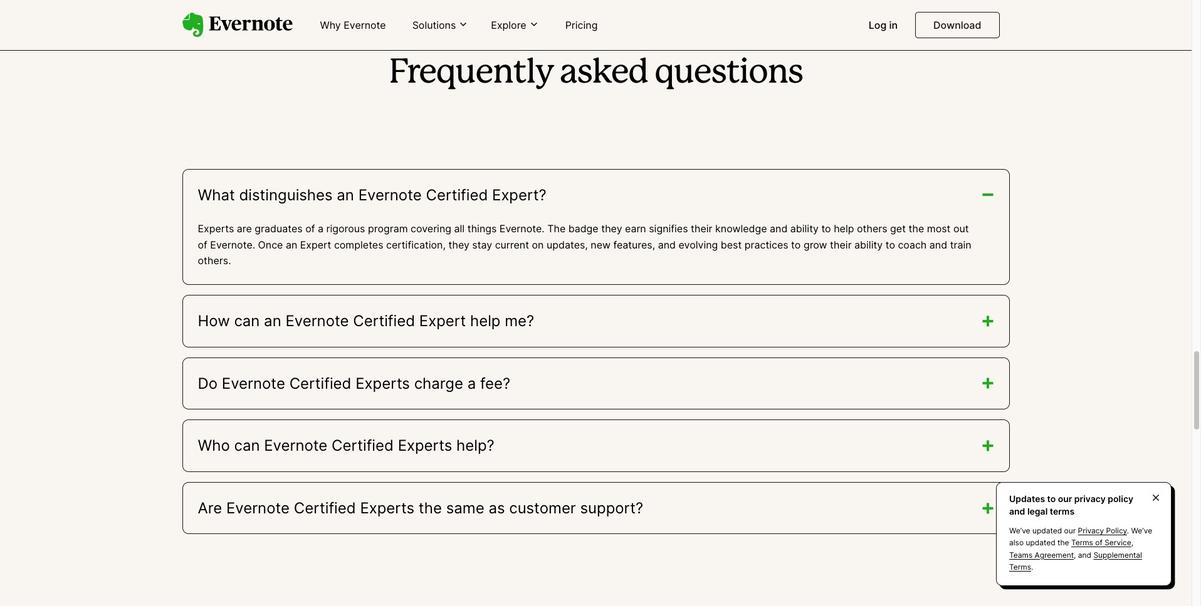 Task type: describe. For each thing, give the bounding box(es) containing it.
badge
[[568, 223, 599, 235]]

1 vertical spatial of
[[198, 239, 207, 251]]

are evernote certified experts the same as customer support?
[[198, 500, 643, 518]]

me?
[[505, 312, 534, 330]]

the inside experts are graduates of a rigorous program covering all things evernote. the badge they earn signifies their knowledge and ability to help others get the most out of evernote. once an expert completes certification, they stay current on updates, new features, and evolving best practices to grow their ability to coach and train others.
[[909, 223, 924, 235]]

1 horizontal spatial of
[[305, 223, 315, 235]]

also
[[1009, 539, 1024, 548]]

experts inside experts are graduates of a rigorous program covering all things evernote. the badge they earn signifies their knowledge and ability to help others get the most out of evernote. once an expert completes certification, they stay current on updates, new features, and evolving best practices to grow their ability to coach and train others.
[[198, 223, 234, 235]]

do
[[198, 375, 218, 393]]

how
[[198, 312, 230, 330]]

what distinguishes an evernote certified expert?
[[198, 186, 546, 204]]

and inside updates to our privacy policy and legal terms
[[1009, 506, 1025, 517]]

who can evernote certified experts help?
[[198, 437, 495, 455]]

the for . we've also updated the
[[1058, 539, 1069, 548]]

current
[[495, 239, 529, 251]]

why evernote
[[320, 19, 386, 31]]

privacy
[[1075, 494, 1106, 505]]

download
[[934, 19, 982, 31]]

evolving
[[679, 239, 718, 251]]

we've inside . we've also updated the
[[1131, 527, 1152, 536]]

0 vertical spatial they
[[601, 223, 622, 235]]

supplemental
[[1094, 551, 1142, 560]]

train
[[950, 239, 972, 251]]

0 vertical spatial their
[[691, 223, 713, 235]]

in
[[889, 19, 898, 31]]

to up grow
[[822, 223, 831, 235]]

policy
[[1106, 527, 1127, 536]]

log in
[[869, 19, 898, 31]]

can for who
[[234, 437, 260, 455]]

updates,
[[547, 239, 588, 251]]

supplemental terms link
[[1009, 551, 1142, 572]]

to down the get
[[886, 239, 895, 251]]

terms inside supplemental terms
[[1009, 563, 1031, 572]]

1 vertical spatial they
[[449, 239, 470, 251]]

get
[[890, 223, 906, 235]]

are
[[198, 500, 222, 518]]

fee?
[[480, 375, 510, 393]]

certification,
[[386, 239, 446, 251]]

0 horizontal spatial evernote.
[[210, 239, 255, 251]]

stay
[[472, 239, 492, 251]]

pricing link
[[558, 14, 605, 38]]

on
[[532, 239, 544, 251]]

experts are graduates of a rigorous program covering all things evernote. the badge they earn signifies their knowledge and ability to help others get the most out of evernote. once an expert completes certification, they stay current on updates, new features, and evolving best practices to grow their ability to coach and train others.
[[198, 223, 972, 267]]

terms inside terms of service , teams agreement , and
[[1072, 539, 1093, 548]]

covering
[[411, 223, 451, 235]]

our for privacy
[[1058, 494, 1072, 505]]

service
[[1105, 539, 1131, 548]]

terms of service link
[[1072, 539, 1131, 548]]

1 vertical spatial ability
[[855, 239, 883, 251]]

download link
[[915, 12, 1000, 38]]

terms of service , teams agreement , and
[[1009, 539, 1134, 560]]

as
[[489, 500, 505, 518]]

are
[[237, 223, 252, 235]]

out
[[954, 223, 969, 235]]

new
[[591, 239, 611, 251]]

all
[[454, 223, 465, 235]]

most
[[927, 223, 951, 235]]

things
[[467, 223, 497, 235]]

why
[[320, 19, 341, 31]]

how can an evernote certified expert help me?
[[198, 312, 534, 330]]

. for . we've also updated the
[[1127, 527, 1129, 536]]

0 vertical spatial ability
[[791, 223, 819, 235]]

asked
[[560, 58, 648, 89]]

the
[[547, 223, 566, 235]]

same
[[446, 500, 484, 518]]

coach
[[898, 239, 927, 251]]

1 horizontal spatial ,
[[1131, 539, 1134, 548]]

and down most
[[930, 239, 947, 251]]

an for distinguishes
[[337, 186, 354, 204]]

best
[[721, 239, 742, 251]]

updates to our privacy policy and legal terms
[[1009, 494, 1134, 517]]

and down signifies
[[658, 239, 676, 251]]

explore button
[[487, 18, 543, 32]]

why evernote link
[[313, 14, 394, 38]]

frequently
[[389, 58, 554, 89]]

0 horizontal spatial ,
[[1074, 551, 1076, 560]]

evernote logo image
[[182, 13, 292, 38]]

expert?
[[492, 186, 546, 204]]

earn
[[625, 223, 646, 235]]

legal
[[1028, 506, 1048, 517]]



Task type: vqa. For each thing, say whether or not it's contained in the screenshot.
bottom of
yes



Task type: locate. For each thing, give the bounding box(es) containing it.
knowledge
[[715, 223, 767, 235]]

an for can
[[264, 312, 281, 330]]

support?
[[580, 500, 643, 518]]

1 horizontal spatial their
[[830, 239, 852, 251]]

a
[[318, 223, 324, 235], [468, 375, 476, 393]]

can for how
[[234, 312, 260, 330]]

0 horizontal spatial of
[[198, 239, 207, 251]]

1 vertical spatial terms
[[1009, 563, 1031, 572]]

of
[[305, 223, 315, 235], [198, 239, 207, 251], [1096, 539, 1103, 548]]

they up new
[[601, 223, 622, 235]]

to up "terms"
[[1047, 494, 1056, 505]]

they
[[601, 223, 622, 235], [449, 239, 470, 251]]

we've updated our privacy policy
[[1009, 527, 1127, 536]]

an right how
[[264, 312, 281, 330]]

their right grow
[[830, 239, 852, 251]]

ability up grow
[[791, 223, 819, 235]]

0 vertical spatial expert
[[300, 239, 331, 251]]

1 vertical spatial expert
[[419, 312, 466, 330]]

. down teams agreement link
[[1031, 563, 1033, 572]]

. we've also updated the
[[1009, 527, 1152, 548]]

the inside . we've also updated the
[[1058, 539, 1069, 548]]

can right how
[[234, 312, 260, 330]]

1 horizontal spatial the
[[909, 223, 924, 235]]

practices
[[745, 239, 789, 251]]

certified
[[426, 186, 488, 204], [353, 312, 415, 330], [289, 375, 351, 393], [332, 437, 394, 455], [294, 500, 356, 518]]

our inside updates to our privacy policy and legal terms
[[1058, 494, 1072, 505]]

1 horizontal spatial terms
[[1072, 539, 1093, 548]]

2 can from the top
[[234, 437, 260, 455]]

updated down legal
[[1033, 527, 1062, 536]]

the for are evernote certified experts the same as customer support?
[[419, 500, 442, 518]]

help inside experts are graduates of a rigorous program covering all things evernote. the badge they earn signifies their knowledge and ability to help others get the most out of evernote. once an expert completes certification, they stay current on updates, new features, and evolving best practices to grow their ability to coach and train others.
[[834, 223, 854, 235]]

2 horizontal spatial an
[[337, 186, 354, 204]]

the left same
[[419, 500, 442, 518]]

updated inside . we've also updated the
[[1026, 539, 1056, 548]]

terms
[[1050, 506, 1075, 517]]

updated
[[1033, 527, 1062, 536], [1026, 539, 1056, 548]]

1 vertical spatial our
[[1064, 527, 1076, 536]]

1 horizontal spatial help
[[834, 223, 854, 235]]

frequently asked questions
[[389, 58, 803, 89]]

0 vertical spatial of
[[305, 223, 315, 235]]

. inside . we've also updated the
[[1127, 527, 1129, 536]]

0 vertical spatial terms
[[1072, 539, 1093, 548]]

charge
[[414, 375, 463, 393]]

1 horizontal spatial they
[[601, 223, 622, 235]]

0 vertical spatial can
[[234, 312, 260, 330]]

their
[[691, 223, 713, 235], [830, 239, 852, 251]]

0 vertical spatial ,
[[1131, 539, 1134, 548]]

graduates
[[255, 223, 303, 235]]

0 horizontal spatial ability
[[791, 223, 819, 235]]

2 we've from the left
[[1131, 527, 1152, 536]]

can
[[234, 312, 260, 330], [234, 437, 260, 455]]

to
[[822, 223, 831, 235], [791, 239, 801, 251], [886, 239, 895, 251], [1047, 494, 1056, 505]]

completes
[[334, 239, 383, 251]]

an inside experts are graduates of a rigorous program covering all things evernote. the badge they earn signifies their knowledge and ability to help others get the most out of evernote. once an expert completes certification, they stay current on updates, new features, and evolving best practices to grow their ability to coach and train others.
[[286, 239, 297, 251]]

ability down others
[[855, 239, 883, 251]]

1 horizontal spatial expert
[[419, 312, 466, 330]]

0 vertical spatial a
[[318, 223, 324, 235]]

a left fee?
[[468, 375, 476, 393]]

1 can from the top
[[234, 312, 260, 330]]

0 horizontal spatial expert
[[300, 239, 331, 251]]

help left me?
[[470, 312, 501, 330]]

an down graduates
[[286, 239, 297, 251]]

explore
[[491, 19, 526, 31]]

agreement
[[1035, 551, 1074, 560]]

privacy policy link
[[1078, 527, 1127, 536]]

a left rigorous on the left top of page
[[318, 223, 324, 235]]

others
[[857, 223, 888, 235]]

log in link
[[861, 14, 905, 38]]

supplemental terms
[[1009, 551, 1142, 572]]

help left others
[[834, 223, 854, 235]]

solutions button
[[409, 18, 472, 32]]

the up coach on the right of the page
[[909, 223, 924, 235]]

an
[[337, 186, 354, 204], [286, 239, 297, 251], [264, 312, 281, 330]]

1 we've from the left
[[1009, 527, 1031, 536]]

of up 'others.'
[[198, 239, 207, 251]]

1 vertical spatial an
[[286, 239, 297, 251]]

can right who
[[234, 437, 260, 455]]

to left grow
[[791, 239, 801, 251]]

features,
[[613, 239, 655, 251]]

2 vertical spatial of
[[1096, 539, 1103, 548]]

0 vertical spatial help
[[834, 223, 854, 235]]

0 vertical spatial an
[[337, 186, 354, 204]]

2 vertical spatial an
[[264, 312, 281, 330]]

and inside terms of service , teams agreement , and
[[1078, 551, 1092, 560]]

0 vertical spatial .
[[1127, 527, 1129, 536]]

solutions
[[412, 19, 456, 31]]

evernote.
[[500, 223, 545, 235], [210, 239, 255, 251]]

expert inside experts are graduates of a rigorous program covering all things evernote. the badge they earn signifies their knowledge and ability to help others get the most out of evernote. once an expert completes certification, they stay current on updates, new features, and evolving best practices to grow their ability to coach and train others.
[[300, 239, 331, 251]]

we've right policy
[[1131, 527, 1152, 536]]

what
[[198, 186, 235, 204]]

once
[[258, 239, 283, 251]]

updates
[[1009, 494, 1045, 505]]

2 horizontal spatial the
[[1058, 539, 1069, 548]]

1 horizontal spatial an
[[286, 239, 297, 251]]

an up rigorous on the left top of page
[[337, 186, 354, 204]]

expert up charge
[[419, 312, 466, 330]]

. for .
[[1031, 563, 1033, 572]]

of down privacy policy link
[[1096, 539, 1103, 548]]

who
[[198, 437, 230, 455]]

0 horizontal spatial an
[[264, 312, 281, 330]]

program
[[368, 223, 408, 235]]

and down updates
[[1009, 506, 1025, 517]]

1 vertical spatial evernote.
[[210, 239, 255, 251]]

1 vertical spatial help
[[470, 312, 501, 330]]

1 vertical spatial their
[[830, 239, 852, 251]]

0 horizontal spatial .
[[1031, 563, 1033, 572]]

evernote. down are
[[210, 239, 255, 251]]

privacy
[[1078, 527, 1104, 536]]

and up practices
[[770, 223, 788, 235]]

updated up teams agreement link
[[1026, 539, 1056, 548]]

0 horizontal spatial help
[[470, 312, 501, 330]]

and down . we've also updated the
[[1078, 551, 1092, 560]]

, up supplemental
[[1131, 539, 1134, 548]]

0 horizontal spatial we've
[[1009, 527, 1031, 536]]

ability
[[791, 223, 819, 235], [855, 239, 883, 251]]

teams
[[1009, 551, 1033, 560]]

1 horizontal spatial .
[[1127, 527, 1129, 536]]

a inside experts are graduates of a rigorous program covering all things evernote. the badge they earn signifies their knowledge and ability to help others get the most out of evernote. once an expert completes certification, they stay current on updates, new features, and evolving best practices to grow their ability to coach and train others.
[[318, 223, 324, 235]]

signifies
[[649, 223, 688, 235]]

0 vertical spatial the
[[909, 223, 924, 235]]

our up terms of service , teams agreement , and on the bottom of the page
[[1064, 527, 1076, 536]]

their up evolving
[[691, 223, 713, 235]]

1 vertical spatial the
[[419, 500, 442, 518]]

evernote. up current
[[500, 223, 545, 235]]

experts
[[198, 223, 234, 235], [356, 375, 410, 393], [398, 437, 452, 455], [360, 500, 414, 518]]

0 vertical spatial our
[[1058, 494, 1072, 505]]

policy
[[1108, 494, 1134, 505]]

0 vertical spatial evernote.
[[500, 223, 545, 235]]

, down . we've also updated the
[[1074, 551, 1076, 560]]

1 horizontal spatial ability
[[855, 239, 883, 251]]

customer
[[509, 500, 576, 518]]

the down we've updated our privacy policy
[[1058, 539, 1069, 548]]

pricing
[[565, 19, 598, 31]]

terms down teams
[[1009, 563, 1031, 572]]

log
[[869, 19, 887, 31]]

of right graduates
[[305, 223, 315, 235]]

1 horizontal spatial evernote.
[[500, 223, 545, 235]]

the
[[909, 223, 924, 235], [419, 500, 442, 518], [1058, 539, 1069, 548]]

,
[[1131, 539, 1134, 548], [1074, 551, 1076, 560]]

of inside terms of service , teams agreement , and
[[1096, 539, 1103, 548]]

our up "terms"
[[1058, 494, 1072, 505]]

and
[[770, 223, 788, 235], [658, 239, 676, 251], [930, 239, 947, 251], [1009, 506, 1025, 517], [1078, 551, 1092, 560]]

1 vertical spatial can
[[234, 437, 260, 455]]

2 vertical spatial the
[[1058, 539, 1069, 548]]

1 vertical spatial updated
[[1026, 539, 1056, 548]]

0 horizontal spatial they
[[449, 239, 470, 251]]

0 horizontal spatial the
[[419, 500, 442, 518]]

questions
[[655, 58, 803, 89]]

1 horizontal spatial a
[[468, 375, 476, 393]]

distinguishes
[[239, 186, 333, 204]]

others.
[[198, 255, 231, 267]]

do evernote certified experts charge a fee?
[[198, 375, 510, 393]]

0 horizontal spatial a
[[318, 223, 324, 235]]

0 horizontal spatial their
[[691, 223, 713, 235]]

rigorous
[[326, 223, 365, 235]]

1 horizontal spatial we've
[[1131, 527, 1152, 536]]

2 horizontal spatial of
[[1096, 539, 1103, 548]]

grow
[[804, 239, 827, 251]]

expert down rigorous on the left top of page
[[300, 239, 331, 251]]

0 vertical spatial updated
[[1033, 527, 1062, 536]]

.
[[1127, 527, 1129, 536], [1031, 563, 1033, 572]]

help?
[[457, 437, 495, 455]]

we've
[[1009, 527, 1031, 536], [1131, 527, 1152, 536]]

0 horizontal spatial terms
[[1009, 563, 1031, 572]]

they down all
[[449, 239, 470, 251]]

1 vertical spatial .
[[1031, 563, 1033, 572]]

to inside updates to our privacy policy and legal terms
[[1047, 494, 1056, 505]]

1 vertical spatial ,
[[1074, 551, 1076, 560]]

we've up also
[[1009, 527, 1031, 536]]

1 vertical spatial a
[[468, 375, 476, 393]]

terms down privacy
[[1072, 539, 1093, 548]]

teams agreement link
[[1009, 551, 1074, 560]]

our for privacy
[[1064, 527, 1076, 536]]

. up service
[[1127, 527, 1129, 536]]



